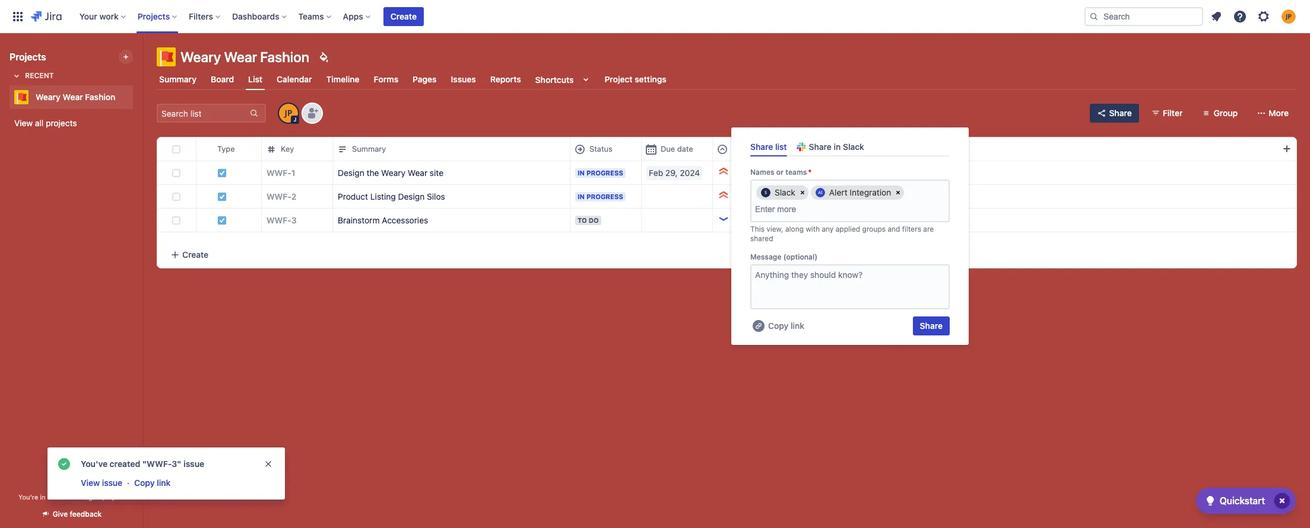 Task type: locate. For each thing, give the bounding box(es) containing it.
share
[[1109, 108, 1132, 118], [750, 142, 773, 152], [809, 142, 832, 152], [920, 321, 943, 331]]

progress down "status"
[[587, 169, 623, 177]]

in right created
[[834, 142, 841, 152]]

1 vertical spatial slack
[[775, 188, 795, 198]]

copy link
[[768, 321, 805, 331], [134, 479, 171, 489]]

in progress down "status"
[[578, 169, 623, 177]]

team-
[[53, 494, 72, 502]]

0 vertical spatial design
[[338, 168, 364, 178]]

weary down recent at the left of the page
[[36, 92, 61, 102]]

2 in from the top
[[578, 193, 585, 200]]

weary wear fashion
[[180, 49, 309, 65], [36, 92, 115, 102]]

fashion up calendar
[[260, 49, 309, 65]]

0 horizontal spatial in
[[40, 494, 46, 502]]

progress up do
[[587, 193, 623, 200]]

wwf- down wwf-1 link
[[267, 191, 291, 202]]

0 vertical spatial fashion
[[260, 49, 309, 65]]

0 vertical spatial progress
[[587, 169, 623, 177]]

check image
[[1203, 495, 1217, 509]]

wwf-2 link
[[267, 191, 296, 203]]

row down names
[[157, 185, 1297, 209]]

create project image
[[121, 52, 131, 62]]

this view, along with any applied groups and filters are shared
[[750, 225, 934, 244]]

row up shared
[[157, 208, 1297, 233]]

summary up search list text field
[[159, 74, 196, 84]]

1 in from the top
[[578, 169, 585, 177]]

task image for wwf-3
[[217, 216, 227, 225]]

copy inside dropdown button
[[768, 321, 789, 331]]

in progress for product listing design silos
[[578, 193, 623, 200]]

group button
[[1195, 104, 1245, 123]]

shortcuts button
[[533, 69, 595, 90]]

create button right apps popup button
[[383, 7, 424, 26]]

Names or teams text field
[[755, 205, 799, 214]]

message (optional)
[[750, 253, 818, 262]]

wwf-3 link
[[267, 215, 297, 227]]

with
[[806, 225, 820, 234]]

1 vertical spatial task image
[[217, 216, 227, 225]]

filter
[[1163, 108, 1183, 118]]

2 task image from the top
[[217, 216, 227, 225]]

clear image left alert integration icon on the top right of page
[[798, 188, 807, 198]]

2 horizontal spatial weary
[[381, 168, 406, 178]]

wwf- down wwf-2 link
[[267, 215, 291, 225]]

0 vertical spatial create button
[[383, 7, 424, 26]]

0 horizontal spatial link
[[157, 479, 171, 489]]

row
[[157, 137, 1297, 161], [157, 161, 1297, 185], [157, 185, 1297, 209], [157, 208, 1297, 233]]

progress for design the weary wear site
[[587, 169, 623, 177]]

0 horizontal spatial view
[[14, 118, 33, 128]]

0 horizontal spatial copy
[[134, 479, 155, 489]]

forms link
[[371, 69, 401, 90]]

key
[[281, 144, 294, 154]]

0 vertical spatial summary
[[159, 74, 196, 84]]

projects up recent at the left of the page
[[9, 52, 46, 62]]

2 in progress from the top
[[578, 193, 623, 200]]

*
[[808, 168, 812, 177]]

1 task image from the top
[[217, 192, 227, 202]]

create button down this
[[157, 242, 1297, 268]]

james peterson image
[[279, 104, 298, 123]]

weary
[[180, 49, 221, 65], [36, 92, 61, 102], [381, 168, 406, 178]]

1 horizontal spatial design
[[398, 191, 425, 202]]

issue
[[184, 460, 204, 470], [102, 479, 122, 489]]

0 vertical spatial task image
[[217, 192, 227, 202]]

clear image
[[798, 188, 807, 198], [894, 188, 903, 198]]

0 vertical spatial view
[[14, 118, 33, 128]]

copy link inside dropdown button
[[768, 321, 805, 331]]

progress
[[587, 169, 623, 177], [587, 193, 623, 200]]

alert integration
[[829, 188, 891, 198]]

0 horizontal spatial copy link
[[134, 479, 171, 489]]

1 vertical spatial projects
[[9, 52, 46, 62]]

dismiss quickstart image
[[1273, 492, 1292, 511]]

summary inside "link"
[[159, 74, 196, 84]]

0 horizontal spatial fashion
[[85, 92, 115, 102]]

wwf- for 2
[[267, 191, 291, 202]]

issues link
[[449, 69, 478, 90]]

1 row from the top
[[157, 137, 1297, 161]]

1 horizontal spatial weary
[[180, 49, 221, 65]]

share button
[[1090, 104, 1139, 123]]

weary wear fashion up 'view all projects' link in the left top of the page
[[36, 92, 115, 102]]

in for share
[[834, 142, 841, 152]]

weary up board at the top left
[[180, 49, 221, 65]]

3 row from the top
[[157, 185, 1297, 209]]

1 clear image from the left
[[798, 188, 807, 198]]

view issue link
[[80, 477, 124, 491]]

slack
[[843, 142, 864, 152], [775, 188, 795, 198]]

4 row from the top
[[157, 208, 1297, 233]]

1 vertical spatial weary wear fashion
[[36, 92, 115, 102]]

1 wwf- from the top
[[267, 168, 291, 178]]

1 vertical spatial wwf-
[[267, 191, 291, 202]]

in
[[578, 169, 585, 177], [578, 193, 585, 200]]

2 vertical spatial wwf-
[[267, 215, 291, 225]]

to do
[[578, 216, 599, 224]]

1 vertical spatial in progress
[[578, 193, 623, 200]]

more
[[1269, 108, 1289, 118]]

3"
[[172, 460, 181, 470]]

0 vertical spatial create
[[391, 11, 417, 21]]

issue up project on the bottom of the page
[[102, 479, 122, 489]]

the
[[367, 168, 379, 178]]

in left a
[[40, 494, 46, 502]]

1 horizontal spatial in
[[834, 142, 841, 152]]

list
[[248, 74, 263, 84]]

filters
[[902, 225, 921, 234]]

1 horizontal spatial create
[[391, 11, 417, 21]]

help image
[[1233, 9, 1247, 23]]

task image
[[217, 192, 227, 202], [217, 216, 227, 225]]

1 vertical spatial progress
[[587, 193, 623, 200]]

names or teams *
[[750, 168, 812, 177]]

2 progress from the top
[[587, 193, 623, 200]]

0 horizontal spatial design
[[338, 168, 364, 178]]

banner
[[0, 0, 1310, 33]]

1 vertical spatial fashion
[[85, 92, 115, 102]]

add to starred image
[[129, 90, 144, 104]]

design up accessories
[[398, 191, 425, 202]]

2 wwf- from the top
[[267, 191, 291, 202]]

2 vertical spatial wear
[[408, 168, 428, 178]]

1 in progress from the top
[[578, 169, 623, 177]]

weary right 'the'
[[381, 168, 406, 178]]

work
[[99, 11, 119, 21]]

sidebar navigation image
[[129, 47, 156, 71]]

applied
[[836, 225, 860, 234]]

1 horizontal spatial link
[[791, 321, 805, 331]]

0 horizontal spatial weary
[[36, 92, 61, 102]]

0 vertical spatial slack
[[843, 142, 864, 152]]

settings
[[635, 74, 667, 84]]

copy link inside button
[[134, 479, 171, 489]]

in progress
[[578, 169, 623, 177], [578, 193, 623, 200]]

1 vertical spatial in
[[40, 494, 46, 502]]

1 horizontal spatial copy
[[768, 321, 789, 331]]

wear left site in the left of the page
[[408, 168, 428, 178]]

1 vertical spatial summary
[[352, 144, 386, 154]]

1 vertical spatial wear
[[63, 92, 83, 102]]

shortcuts
[[535, 75, 574, 85]]

0 horizontal spatial create
[[182, 250, 208, 260]]

1 vertical spatial copy link
[[134, 479, 171, 489]]

1
[[291, 168, 295, 178]]

do
[[589, 216, 599, 224]]

view left all
[[14, 118, 33, 128]]

tab list
[[150, 69, 1303, 90], [746, 137, 955, 157]]

filter button
[[1144, 104, 1190, 123]]

slack up 'names or teams' text box
[[775, 188, 795, 198]]

wear up list
[[224, 49, 257, 65]]

row down priority
[[157, 161, 1297, 185]]

1 horizontal spatial view
[[81, 479, 100, 489]]

0 vertical spatial in progress
[[578, 169, 623, 177]]

1 vertical spatial create
[[182, 250, 208, 260]]

copy
[[768, 321, 789, 331], [134, 479, 155, 489]]

1 vertical spatial tab list
[[746, 137, 955, 157]]

dashboards button
[[229, 7, 291, 26]]

1 horizontal spatial wear
[[224, 49, 257, 65]]

share inside button
[[920, 321, 943, 331]]

projects right work in the left top of the page
[[138, 11, 170, 21]]

1 vertical spatial in
[[578, 193, 585, 200]]

1 vertical spatial copy
[[134, 479, 155, 489]]

create inside primary element
[[391, 11, 417, 21]]

filters button
[[185, 7, 225, 26]]

wear up 'view all projects' link in the left top of the page
[[63, 92, 83, 102]]

1 horizontal spatial issue
[[184, 460, 204, 470]]

groups
[[862, 225, 886, 234]]

quickstart button
[[1196, 489, 1296, 515]]

0 vertical spatial in
[[578, 169, 585, 177]]

2 vertical spatial weary
[[381, 168, 406, 178]]

wwf-1
[[267, 168, 295, 178]]

share list
[[750, 142, 787, 152]]

0 vertical spatial copy link
[[768, 321, 805, 331]]

copy inside button
[[134, 479, 155, 489]]

row up names
[[157, 137, 1297, 161]]

1 vertical spatial link
[[157, 479, 171, 489]]

summary
[[159, 74, 196, 84], [352, 144, 386, 154]]

0 horizontal spatial summary
[[159, 74, 196, 84]]

1 vertical spatial issue
[[102, 479, 122, 489]]

managed
[[72, 494, 100, 502]]

link
[[791, 321, 805, 331], [157, 479, 171, 489]]

share inside popup button
[[1109, 108, 1132, 118]]

silos
[[427, 191, 445, 202]]

2 row from the top
[[157, 161, 1297, 185]]

row containing wwf-2
[[157, 185, 1297, 209]]

Search list text field
[[158, 105, 248, 122]]

create
[[391, 11, 417, 21], [182, 250, 208, 260]]

0 vertical spatial tab list
[[150, 69, 1303, 90]]

1 horizontal spatial projects
[[138, 11, 170, 21]]

1 progress from the top
[[587, 169, 623, 177]]

0 horizontal spatial issue
[[102, 479, 122, 489]]

summary up 'the'
[[352, 144, 386, 154]]

1 horizontal spatial copy link
[[768, 321, 805, 331]]

are
[[923, 225, 934, 234]]

weary inside weary wear fashion link
[[36, 92, 61, 102]]

product listing design silos
[[338, 191, 445, 202]]

1 horizontal spatial slack
[[843, 142, 864, 152]]

add people image
[[305, 106, 319, 121]]

jira image
[[31, 9, 62, 23], [31, 9, 62, 23]]

1 horizontal spatial clear image
[[894, 188, 903, 198]]

timeline link
[[324, 69, 362, 90]]

give feedback button
[[34, 505, 109, 525]]

weary wear fashion up list
[[180, 49, 309, 65]]

in for design the weary wear site
[[578, 169, 585, 177]]

search image
[[1089, 12, 1099, 21]]

3 wwf- from the top
[[267, 215, 291, 225]]

1 vertical spatial view
[[81, 479, 100, 489]]

issue right 3"
[[184, 460, 204, 470]]

timeline
[[326, 74, 360, 84]]

0 vertical spatial weary wear fashion
[[180, 49, 309, 65]]

forms
[[374, 74, 398, 84]]

0 vertical spatial link
[[791, 321, 805, 331]]

table
[[157, 137, 1301, 242]]

fashion
[[260, 49, 309, 65], [85, 92, 115, 102]]

1 horizontal spatial summary
[[352, 144, 386, 154]]

wwf-
[[267, 168, 291, 178], [267, 191, 291, 202], [267, 215, 291, 225]]

view up managed
[[81, 479, 100, 489]]

1 horizontal spatial weary wear fashion
[[180, 49, 309, 65]]

dashboards
[[232, 11, 279, 21]]

banner containing your work
[[0, 0, 1310, 33]]

1 vertical spatial weary
[[36, 92, 61, 102]]

2 clear image from the left
[[894, 188, 903, 198]]

created
[[803, 144, 832, 154]]

0 horizontal spatial wear
[[63, 92, 83, 102]]

slack right created
[[843, 142, 864, 152]]

in inside tab list
[[834, 142, 841, 152]]

0 vertical spatial in
[[834, 142, 841, 152]]

you've created "wwf-3" issue
[[81, 460, 204, 470]]

give
[[53, 511, 68, 519]]

summary link
[[157, 69, 199, 90]]

view all projects
[[14, 118, 77, 128]]

list
[[775, 142, 787, 152]]

summary inside table
[[352, 144, 386, 154]]

in progress up do
[[578, 193, 623, 200]]

0 vertical spatial projects
[[138, 11, 170, 21]]

0 vertical spatial copy
[[768, 321, 789, 331]]

0 horizontal spatial clear image
[[798, 188, 807, 198]]

apps button
[[339, 7, 375, 26]]

design the weary wear site
[[338, 168, 444, 178]]

tab list containing share list
[[746, 137, 955, 157]]

fashion left add to starred icon
[[85, 92, 115, 102]]

wwf- up wwf-2
[[267, 168, 291, 178]]

view
[[14, 118, 33, 128], [81, 479, 100, 489]]

clear image right integration
[[894, 188, 903, 198]]

quickstart
[[1220, 496, 1265, 507]]

design left 'the'
[[338, 168, 364, 178]]

you're
[[18, 494, 38, 502]]

any
[[822, 225, 834, 234]]

give feedback
[[53, 511, 102, 519]]

1 horizontal spatial fashion
[[260, 49, 309, 65]]

0 vertical spatial wwf-
[[267, 168, 291, 178]]



Task type: describe. For each thing, give the bounding box(es) containing it.
calendar link
[[274, 69, 314, 90]]

Message (optional) text field
[[750, 265, 950, 310]]

task image
[[217, 168, 227, 178]]

notifications image
[[1209, 9, 1224, 23]]

view for view issue
[[81, 479, 100, 489]]

view all projects link
[[9, 113, 133, 134]]

project settings
[[605, 74, 667, 84]]

share button
[[913, 317, 950, 336]]

weary inside table
[[381, 168, 406, 178]]

in for product listing design silos
[[578, 193, 585, 200]]

type
[[217, 144, 235, 154]]

slack image
[[761, 188, 771, 198]]

board link
[[208, 69, 236, 90]]

teams
[[298, 11, 324, 21]]

0 vertical spatial weary
[[180, 49, 221, 65]]

progress for product listing design silos
[[587, 193, 623, 200]]

2
[[291, 191, 296, 202]]

(optional)
[[784, 253, 818, 262]]

and
[[888, 225, 900, 234]]

wwf- for 1
[[267, 168, 291, 178]]

product
[[338, 191, 368, 202]]

pages
[[413, 74, 437, 84]]

0 horizontal spatial weary wear fashion
[[36, 92, 115, 102]]

this
[[750, 225, 765, 234]]

task image for wwf-2
[[217, 192, 227, 202]]

table containing wwf-1
[[157, 137, 1301, 242]]

a
[[47, 494, 51, 502]]

listing
[[370, 191, 396, 202]]

reports
[[490, 74, 521, 84]]

appswitcher icon image
[[11, 9, 25, 23]]

or
[[776, 168, 784, 177]]

weary wear fashion link
[[9, 85, 128, 109]]

created
[[110, 460, 140, 470]]

1 vertical spatial create button
[[157, 242, 1297, 268]]

wwf-1 link
[[267, 167, 295, 179]]

link inside copy link dropdown button
[[791, 321, 805, 331]]

date
[[677, 144, 693, 154]]

filters
[[189, 11, 213, 21]]

project
[[605, 74, 633, 84]]

wwf- for 3
[[267, 215, 291, 225]]

accessories
[[382, 215, 428, 225]]

brainstorm accessories
[[338, 215, 428, 225]]

all
[[35, 118, 44, 128]]

success image
[[57, 458, 71, 472]]

link inside copy link button
[[157, 479, 171, 489]]

message
[[750, 253, 782, 262]]

your
[[79, 11, 97, 21]]

pages link
[[410, 69, 439, 90]]

view,
[[767, 225, 783, 234]]

in progress for design the weary wear site
[[578, 169, 623, 177]]

0 horizontal spatial projects
[[9, 52, 46, 62]]

shared
[[750, 235, 773, 244]]

issues
[[451, 74, 476, 84]]

tab list containing list
[[150, 69, 1303, 90]]

site
[[430, 168, 444, 178]]

your work button
[[76, 7, 130, 26]]

projects button
[[134, 7, 182, 26]]

copy link button
[[133, 477, 172, 491]]

apps
[[343, 11, 363, 21]]

view for view all projects
[[14, 118, 33, 128]]

projects
[[46, 118, 77, 128]]

row containing wwf-3
[[157, 208, 1297, 233]]

calendar
[[277, 74, 312, 84]]

integration
[[850, 188, 891, 198]]

reports link
[[488, 69, 523, 90]]

primary element
[[7, 0, 1085, 33]]

0 vertical spatial issue
[[184, 460, 204, 470]]

wwf-2
[[267, 191, 296, 202]]

along
[[785, 225, 804, 234]]

set background color image
[[317, 50, 331, 64]]

copy link button
[[750, 317, 806, 336]]

1 vertical spatial design
[[398, 191, 425, 202]]

due date
[[661, 144, 693, 154]]

row containing type
[[157, 137, 1297, 161]]

teams button
[[295, 7, 336, 26]]

row containing wwf-1
[[157, 161, 1297, 185]]

you've
[[81, 460, 108, 470]]

Search field
[[1085, 7, 1203, 26]]

alert
[[829, 188, 848, 198]]

projects inside projects dropdown button
[[138, 11, 170, 21]]

you're in a team-managed project
[[18, 494, 124, 502]]

0 vertical spatial wear
[[224, 49, 257, 65]]

collapse recent projects image
[[9, 69, 24, 83]]

create button inside primary element
[[383, 7, 424, 26]]

settings image
[[1257, 9, 1271, 23]]

"wwf-
[[142, 460, 172, 470]]

2 horizontal spatial wear
[[408, 168, 428, 178]]

3
[[291, 215, 297, 225]]

your work
[[79, 11, 119, 21]]

view issue
[[81, 479, 122, 489]]

priority
[[732, 144, 758, 154]]

in for you're
[[40, 494, 46, 502]]

dismiss image
[[264, 460, 273, 470]]

alert integration image
[[816, 188, 825, 198]]

project settings link
[[602, 69, 669, 90]]

status
[[590, 144, 613, 154]]

board
[[211, 74, 234, 84]]

clear image for alert integration
[[894, 188, 903, 198]]

0 horizontal spatial slack
[[775, 188, 795, 198]]

more button
[[1250, 104, 1296, 123]]

names
[[750, 168, 775, 177]]

recent
[[25, 71, 54, 80]]

your profile and settings image
[[1282, 9, 1296, 23]]

brainstorm
[[338, 215, 380, 225]]

group
[[1214, 108, 1238, 118]]

feedback
[[70, 511, 102, 519]]

wwf-3
[[267, 215, 297, 225]]

clear image for slack
[[798, 188, 807, 198]]



Task type: vqa. For each thing, say whether or not it's contained in the screenshot.


